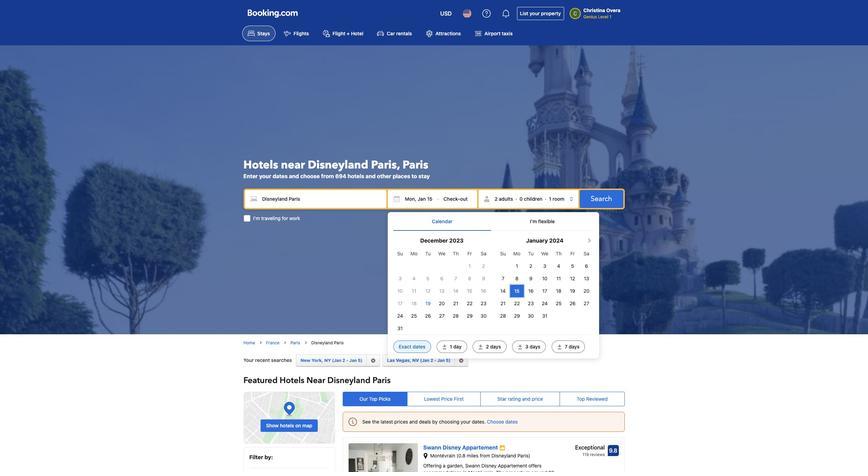 Task type: vqa. For each thing, say whether or not it's contained in the screenshot.
100 holiday rentals link
no



Task type: locate. For each thing, give the bounding box(es) containing it.
0 horizontal spatial 21
[[453, 301, 458, 307]]

and left deals
[[409, 419, 418, 425]]

hotels
[[348, 173, 364, 179], [280, 423, 294, 429]]

1 january 2024 element from the left
[[393, 248, 491, 335]]

i'm for i'm traveling for work
[[253, 215, 260, 221]]

appartement inside offering a garden, swann disney appartement offers accommodations in montévrain. the property is around 2
[[498, 463, 527, 469]]

Type your destination search field
[[245, 190, 386, 208]]

tu up 2 january 2024 'checkbox'
[[528, 251, 534, 257]]

your right enter
[[259, 173, 271, 179]]

th up 4 'checkbox'
[[556, 251, 562, 257]]

0 vertical spatial 24
[[542, 301, 548, 307]]

17 January 2024 checkbox
[[542, 288, 547, 294]]

26 December 2023 checkbox
[[425, 313, 431, 319]]

adults
[[499, 196, 513, 202]]

1 horizontal spatial su
[[500, 251, 506, 257]]

0 horizontal spatial jan
[[349, 358, 357, 364]]

28 down 21 'option'
[[500, 313, 506, 319]]

2 mo from the left
[[514, 251, 521, 257]]

6 up 13 january 2024 checkbox
[[585, 263, 588, 269]]

1 vertical spatial 20
[[439, 301, 445, 307]]

appartement up the
[[498, 463, 527, 469]]

9.8
[[609, 448, 617, 454]]

your left dates.
[[461, 419, 471, 425]]

7 days
[[565, 344, 580, 350]]

sa for december 2023
[[481, 251, 487, 257]]

swann up "in"
[[465, 463, 480, 469]]

2 su from the left
[[500, 251, 506, 257]]

19 down 12 january 2024 option
[[570, 288, 575, 294]]

· left 0
[[516, 196, 517, 202]]

1 horizontal spatial 23
[[528, 301, 534, 307]]

is
[[527, 470, 530, 473]]

2 5) from the left
[[446, 358, 451, 364]]

1 horizontal spatial 14
[[501, 288, 506, 294]]

5) inside las vegas, nv (jan 2 - jan 5)
[[446, 358, 451, 364]]

1 horizontal spatial 18
[[556, 288, 561, 294]]

10 December 2023 checkbox
[[398, 288, 403, 294]]

las vegas, nv (jan 2 - jan 5)
[[387, 358, 451, 364]]

1 vertical spatial 13
[[439, 288, 445, 294]]

tab list inside search field
[[393, 212, 594, 231]]

offering a garden, swann disney appartement offers accommodations in montévrain. the property is around 2
[[423, 463, 562, 473]]

22 December 2023 checkbox
[[467, 301, 473, 307]]

1 horizontal spatial hotels
[[348, 173, 364, 179]]

0 horizontal spatial hotels
[[280, 423, 294, 429]]

tu down december
[[425, 251, 431, 257]]

2 22 from the left
[[514, 301, 520, 307]]

13 for the 13 december 2023 checkbox
[[439, 288, 445, 294]]

from
[[321, 173, 334, 179], [480, 453, 490, 459]]

27 December 2023 checkbox
[[439, 313, 445, 319]]

paris up picks
[[373, 375, 391, 387]]

1 8 from the left
[[468, 276, 471, 282]]

taxis
[[502, 31, 513, 36]]

2 horizontal spatial days
[[569, 344, 580, 350]]

0 horizontal spatial 3
[[399, 276, 402, 282]]

15 for the 15 january 2024 option
[[514, 288, 520, 294]]

featured
[[243, 375, 278, 387]]

sa up 2 december 2023 option
[[481, 251, 487, 257]]

7 for 7 december 2023 checkbox
[[455, 276, 457, 282]]

mo for december
[[411, 251, 418, 257]]

1 horizontal spatial 10
[[542, 276, 547, 282]]

20 up 27 checkbox
[[439, 301, 445, 307]]

10 down 3 january 2024 checkbox
[[542, 276, 547, 282]]

1 mo from the left
[[411, 251, 418, 257]]

1 horizontal spatial i'm
[[530, 219, 537, 225]]

2 21 from the left
[[501, 301, 506, 307]]

days for 3 days
[[530, 344, 541, 350]]

2 we from the left
[[541, 251, 548, 257]]

0 vertical spatial disney
[[443, 445, 461, 451]]

0 horizontal spatial 28
[[453, 313, 459, 319]]

- inside las vegas, nv (jan 2 - jan 5)
[[434, 358, 436, 364]]

25 for 25 january 2024 checkbox
[[556, 301, 562, 307]]

1 vertical spatial hotels
[[280, 423, 294, 429]]

fr up the 1 checkbox
[[468, 251, 472, 257]]

1 horizontal spatial 6
[[585, 263, 588, 269]]

1 vertical spatial 25
[[411, 313, 417, 319]]

new york, ny (jan 2 - jan 5)
[[301, 358, 363, 364]]

2 - from the left
[[434, 358, 436, 364]]

tu for january 2024
[[528, 251, 534, 257]]

26
[[570, 301, 576, 307], [425, 313, 431, 319]]

27
[[584, 301, 589, 307], [439, 313, 445, 319]]

12 down 5 option
[[570, 276, 575, 282]]

list your property
[[520, 10, 561, 16]]

22 down the 15 january 2024 option
[[514, 301, 520, 307]]

2
[[495, 196, 498, 202], [482, 263, 485, 269], [530, 263, 532, 269], [486, 344, 489, 350], [343, 358, 345, 364], [431, 358, 433, 364]]

check-
[[444, 196, 460, 202]]

stays
[[257, 31, 270, 36]]

2 9 from the left
[[529, 276, 532, 282]]

0 vertical spatial property
[[541, 10, 561, 16]]

(jan inside new york, ny (jan 2 - jan 5)
[[332, 358, 341, 364]]

1 horizontal spatial 29
[[514, 313, 520, 319]]

disney inside offering a garden, swann disney appartement offers accommodations in montévrain. the property is around 2
[[482, 463, 497, 469]]

0 horizontal spatial mo
[[411, 251, 418, 257]]

france link
[[266, 340, 280, 347]]

0 vertical spatial 13
[[584, 276, 589, 282]]

jan inside new york, ny (jan 2 - jan 5)
[[349, 358, 357, 364]]

0 horizontal spatial 8
[[468, 276, 471, 282]]

1 vertical spatial 17
[[398, 301, 403, 307]]

4 January 2024 checkbox
[[557, 263, 560, 269]]

7 for 7 checkbox
[[502, 276, 505, 282]]

8
[[468, 276, 471, 282], [516, 276, 519, 282]]

30 December 2023 checkbox
[[481, 313, 487, 319]]

19 December 2023 checkbox
[[425, 301, 431, 307]]

1 22 from the left
[[467, 301, 473, 307]]

tab list containing calendar
[[393, 212, 594, 231]]

3 days from the left
[[569, 344, 580, 350]]

0 horizontal spatial 31
[[398, 326, 403, 332]]

2 fr from the left
[[570, 251, 575, 257]]

11 December 2023 checkbox
[[412, 288, 416, 294]]

26 down 19 option
[[570, 301, 576, 307]]

0 horizontal spatial 30
[[481, 313, 487, 319]]

york, ny
[[312, 358, 331, 364]]

0 horizontal spatial sa
[[481, 251, 487, 257]]

exact
[[399, 344, 412, 350]]

2 up '9' option
[[482, 263, 485, 269]]

genius
[[584, 14, 597, 19]]

1 horizontal spatial 9
[[529, 276, 532, 282]]

1 5) from the left
[[358, 358, 363, 364]]

27 down 20 checkbox
[[439, 313, 445, 319]]

paris up searches on the left of the page
[[291, 341, 300, 346]]

mo for january
[[514, 251, 521, 257]]

- inside new york, ny (jan 2 - jan 5)
[[346, 358, 348, 364]]

21 January 2024 checkbox
[[501, 301, 506, 307]]

15 down 8 option
[[467, 288, 472, 294]]

27 down 20 checkbox in the bottom right of the page
[[584, 301, 589, 307]]

0 vertical spatial 25
[[556, 301, 562, 307]]

1 horizontal spatial 20
[[584, 288, 590, 294]]

1 vertical spatial 3
[[399, 276, 402, 282]]

0 horizontal spatial 9
[[482, 276, 485, 282]]

119
[[582, 453, 589, 458]]

0 horizontal spatial 29
[[467, 313, 473, 319]]

7 January 2024 checkbox
[[502, 276, 505, 282]]

· right children
[[545, 196, 547, 202]]

12 up 19 december 2023 "option"
[[425, 288, 431, 294]]

2 horizontal spatial 16
[[528, 288, 534, 294]]

23 for 23 december 2023 option
[[481, 301, 487, 307]]

28 for '28 january 2024' option
[[500, 313, 506, 319]]

appartement up montévrain (0.8 miles from disneyland paris)
[[462, 445, 498, 451]]

8 for 8 option
[[468, 276, 471, 282]]

1 23 from the left
[[481, 301, 487, 307]]

2023
[[449, 238, 464, 244]]

0 horizontal spatial 17
[[398, 301, 403, 307]]

3 up 10 december 2023 option
[[399, 276, 402, 282]]

0 vertical spatial 4
[[557, 263, 560, 269]]

disney up montévrain.
[[482, 463, 497, 469]]

2 8 from the left
[[516, 276, 519, 282]]

property right list
[[541, 10, 561, 16]]

29
[[467, 313, 473, 319], [514, 313, 520, 319]]

children
[[524, 196, 543, 202]]

tab list
[[393, 212, 594, 231]]

1 horizontal spatial 27
[[584, 301, 589, 307]]

28 down 21 december 2023 option
[[453, 313, 459, 319]]

2 inside new york, ny (jan 2 - jan 5)
[[343, 358, 345, 364]]

30 down 23 january 2024 option
[[528, 313, 534, 319]]

- for new york, ny
[[346, 358, 348, 364]]

fr up 5 option
[[570, 251, 575, 257]]

21 up 28 december 2023 option at right bottom
[[453, 301, 458, 307]]

1 horizontal spatial 4
[[557, 263, 560, 269]]

30 down 23 december 2023 option
[[481, 313, 487, 319]]

2 tu from the left
[[528, 251, 534, 257]]

i'm left flexible
[[530, 219, 537, 225]]

jan left new york,&nbsp;ny
 - remove this item from your recent searches image
[[349, 358, 357, 364]]

8 up the 15 december 2023 checkbox
[[468, 276, 471, 282]]

0 horizontal spatial 11
[[412, 288, 416, 294]]

30 January 2024 checkbox
[[528, 313, 534, 319]]

0 horizontal spatial days
[[490, 344, 501, 350]]

13 down 6 december 2023 checkbox
[[439, 288, 445, 294]]

booking.com online hotel reservations image
[[248, 9, 298, 18]]

15 December 2023 checkbox
[[467, 288, 472, 294]]

2 inside las vegas, nv (jan 2 - jan 5)
[[431, 358, 433, 364]]

offers
[[529, 463, 542, 469]]

1 horizontal spatial 5)
[[446, 358, 451, 364]]

1 vertical spatial 18
[[411, 301, 417, 307]]

15 for the 15 december 2023 checkbox
[[467, 288, 472, 294]]

21 December 2023 checkbox
[[453, 301, 458, 307]]

17 up 24 "option"
[[542, 288, 547, 294]]

5 up 12 january 2024 option
[[571, 263, 574, 269]]

1 fr from the left
[[468, 251, 472, 257]]

0 vertical spatial swann
[[423, 445, 441, 451]]

montévrain.
[[468, 470, 495, 473]]

8 up the 15 january 2024 option
[[516, 276, 519, 282]]

0 horizontal spatial 7
[[455, 276, 457, 282]]

january 2024 element
[[393, 248, 491, 335], [496, 248, 594, 323]]

2 23 from the left
[[528, 301, 534, 307]]

2 14 from the left
[[501, 288, 506, 294]]

24 January 2024 checkbox
[[542, 301, 548, 307]]

jan inside las vegas, nv (jan 2 - jan 5)
[[437, 358, 445, 364]]

from inside hotels near disneyland paris, paris enter your dates and choose from 694 hotels and other places to stay
[[321, 173, 334, 179]]

th for 2024
[[556, 251, 562, 257]]

i'm flexible button
[[491, 212, 594, 231]]

5) for las vegas, nv
[[446, 358, 451, 364]]

1 su from the left
[[397, 251, 403, 257]]

new york,&nbsp;ny
 - remove this item from your recent searches image
[[371, 359, 376, 363]]

23 up 30 checkbox
[[481, 301, 487, 307]]

property left "is"
[[506, 470, 525, 473]]

choose dates button
[[487, 419, 518, 426]]

10
[[542, 276, 547, 282], [398, 288, 403, 294]]

24 down 17 january 2024 checkbox
[[542, 301, 548, 307]]

(jan inside las vegas, nv (jan 2 - jan 5)
[[420, 358, 429, 364]]

sa
[[481, 251, 487, 257], [584, 251, 589, 257]]

hotels down searches on the left of the page
[[280, 375, 305, 387]]

3 for 3 january 2024 checkbox
[[543, 263, 546, 269]]

2 up 9 "option"
[[530, 263, 532, 269]]

9 up 16 january 2024 option
[[529, 276, 532, 282]]

0 horizontal spatial su
[[397, 251, 403, 257]]

1 horizontal spatial sa
[[584, 251, 589, 257]]

swann up montévrain
[[423, 445, 441, 451]]

i'm for i'm flexible
[[530, 219, 537, 225]]

29 down 22 january 2024 option
[[514, 313, 520, 319]]

1 horizontal spatial hotels
[[280, 375, 305, 387]]

i'm left traveling
[[253, 215, 260, 221]]

top reviewed
[[577, 397, 608, 403]]

hotels up enter
[[243, 158, 278, 173]]

0 horizontal spatial 13
[[439, 288, 445, 294]]

16 left out
[[456, 193, 460, 196]]

top right our
[[369, 397, 377, 403]]

1 - from the left
[[346, 358, 348, 364]]

days for 2 days
[[490, 344, 501, 350]]

0 horizontal spatial 23
[[481, 301, 487, 307]]

1 9 from the left
[[482, 276, 485, 282]]

2 January 2024 checkbox
[[530, 263, 532, 269]]

17
[[542, 288, 547, 294], [398, 301, 403, 307]]

24 December 2023 checkbox
[[397, 313, 403, 319]]

su up 7 checkbox
[[500, 251, 506, 257]]

dates inside status
[[505, 419, 518, 425]]

1 14 from the left
[[453, 288, 458, 294]]

(jan for las vegas, nv
[[420, 358, 429, 364]]

0 horizontal spatial top
[[369, 397, 377, 403]]

1 vertical spatial 10
[[398, 288, 403, 294]]

1 horizontal spatial 13
[[584, 276, 589, 282]]

for
[[282, 215, 288, 221]]

property inside offering a garden, swann disney appartement offers accommodations in montévrain. the property is around 2
[[506, 470, 525, 473]]

30 for '30 january 2024' option
[[528, 313, 534, 319]]

5 up 12 checkbox
[[427, 276, 430, 282]]

12 December 2023 checkbox
[[425, 288, 431, 294]]

your
[[530, 10, 540, 16], [259, 173, 271, 179], [461, 419, 471, 425]]

0 horizontal spatial 12
[[425, 288, 431, 294]]

2 right "york, ny"
[[343, 358, 345, 364]]

- for las vegas, nv
[[434, 358, 436, 364]]

21
[[453, 301, 458, 307], [501, 301, 506, 307]]

11 up 18 checkbox
[[412, 288, 416, 294]]

31 down 24 december 2023 checkbox
[[398, 326, 403, 332]]

0 horizontal spatial disney
[[443, 445, 461, 451]]

disneyland up "york, ny"
[[311, 341, 333, 346]]

0 horizontal spatial 4
[[413, 276, 416, 282]]

1 21 from the left
[[453, 301, 458, 307]]

1 we from the left
[[438, 251, 446, 257]]

5
[[571, 263, 574, 269], [427, 276, 430, 282]]

0 vertical spatial 18
[[556, 288, 561, 294]]

25 December 2023 checkbox
[[411, 313, 417, 319]]

0 horizontal spatial 20
[[439, 301, 445, 307]]

21 up '28 january 2024' option
[[501, 301, 506, 307]]

montévrain
[[430, 453, 455, 459]]

0 horizontal spatial 14
[[453, 288, 458, 294]]

2 days from the left
[[530, 344, 541, 350]]

26 down 19 december 2023 "option"
[[425, 313, 431, 319]]

2 right day
[[486, 344, 489, 350]]

dates right 'choose'
[[505, 419, 518, 425]]

14 down 7 checkbox
[[501, 288, 506, 294]]

1 (jan from the left
[[332, 358, 341, 364]]

5 for 5 option
[[571, 263, 574, 269]]

2 (jan from the left
[[420, 358, 429, 364]]

14 January 2024 checkbox
[[501, 288, 506, 294]]

show
[[266, 423, 279, 429]]

2 28 from the left
[[500, 313, 506, 319]]

other
[[377, 173, 391, 179]]

13 down 6 checkbox
[[584, 276, 589, 282]]

1 horizontal spatial 11
[[557, 276, 561, 282]]

3 up 10 option
[[543, 263, 546, 269]]

show hotels on map link
[[243, 392, 335, 444]]

18
[[556, 288, 561, 294], [411, 301, 417, 307]]

work
[[289, 215, 300, 221]]

10 down 3 option
[[398, 288, 403, 294]]

2 days
[[486, 344, 501, 350]]

1 vertical spatial disney
[[482, 463, 497, 469]]

7 right '3 days'
[[565, 344, 568, 350]]

29 for the 29 option
[[514, 313, 520, 319]]

january 2024 element for december
[[393, 248, 491, 335]]

2 th from the left
[[556, 251, 562, 257]]

(jan right "york, ny"
[[332, 358, 341, 364]]

airport
[[485, 31, 501, 36]]

29 for 29 checkbox
[[467, 313, 473, 319]]

disneyland paris link
[[311, 341, 344, 346]]

1 horizontal spatial disney
[[482, 463, 497, 469]]

15 left svg icon
[[427, 196, 433, 202]]

5) left new york,&nbsp;ny
 - remove this item from your recent searches image
[[358, 358, 363, 364]]

6 January 2024 checkbox
[[585, 263, 588, 269]]

our
[[360, 397, 368, 403]]

flights
[[294, 31, 309, 36]]

1 horizontal spatial 8
[[516, 276, 519, 282]]

1 day
[[450, 344, 462, 350]]

30
[[481, 313, 487, 319], [528, 313, 534, 319]]

deals
[[419, 419, 431, 425]]

see the latest prices and deals by choosing your dates. choose dates
[[362, 419, 518, 425]]

1 sa from the left
[[481, 251, 487, 257]]

1 28 from the left
[[453, 313, 459, 319]]

17 down 10 december 2023 option
[[398, 301, 403, 307]]

from left the 694
[[321, 173, 334, 179]]

2 29 from the left
[[514, 313, 520, 319]]

car
[[387, 31, 395, 36]]

top
[[369, 397, 377, 403], [577, 397, 585, 403]]

choose
[[300, 173, 320, 179]]

5) inside new york, ny (jan 2 - jan 5)
[[358, 358, 363, 364]]

14 down 7 december 2023 checkbox
[[453, 288, 458, 294]]

2024
[[549, 238, 564, 244]]

22 down the 15 december 2023 checkbox
[[467, 301, 473, 307]]

1 horizontal spatial swann
[[465, 463, 480, 469]]

0 horizontal spatial 5)
[[358, 358, 363, 364]]

·
[[516, 196, 517, 202], [545, 196, 547, 202]]

16 for 16 january 2024 option
[[528, 288, 534, 294]]

29 December 2023 checkbox
[[467, 313, 473, 319]]

places
[[393, 173, 410, 179]]

1 vertical spatial from
[[480, 453, 490, 459]]

your recent searches
[[243, 358, 292, 364]]

property
[[541, 10, 561, 16], [506, 470, 525, 473]]

to
[[412, 173, 417, 179]]

dates down near
[[273, 173, 288, 179]]

2 january 2024 element from the left
[[496, 248, 594, 323]]

25 for 25 december 2023 checkbox
[[411, 313, 417, 319]]

14 for 14 december 2023 checkbox at bottom right
[[453, 288, 458, 294]]

31 December 2023 checkbox
[[398, 326, 403, 332]]

svg image
[[393, 196, 400, 203]]

0 vertical spatial 17
[[542, 288, 547, 294]]

disney up montévrain
[[443, 445, 461, 451]]

mo up 4 checkbox
[[411, 251, 418, 257]]

first
[[454, 397, 464, 403]]

1 horizontal spatial 7
[[502, 276, 505, 282]]

0 vertical spatial from
[[321, 173, 334, 179]]

1 30 from the left
[[481, 313, 487, 319]]

2 sa from the left
[[584, 251, 589, 257]]

1 vertical spatial 4
[[413, 276, 416, 282]]

0 vertical spatial 3
[[543, 263, 546, 269]]

0 horizontal spatial your
[[259, 173, 271, 179]]

status containing see the latest prices and deals by choosing your dates.
[[343, 413, 625, 433]]

- left new york,&nbsp;ny
 - remove this item from your recent searches image
[[346, 358, 348, 364]]

9 January 2024 checkbox
[[529, 276, 532, 282]]

26 for '26 january 2024' checkbox
[[570, 301, 576, 307]]

0 horizontal spatial property
[[506, 470, 525, 473]]

your inside hotels near disneyland paris, paris enter your dates and choose from 694 hotels and other places to stay
[[259, 173, 271, 179]]

flight + hotel
[[333, 31, 363, 36]]

0 vertical spatial dates
[[273, 173, 288, 179]]

in
[[463, 470, 467, 473]]

1 top from the left
[[369, 397, 377, 403]]

disneyland up the 694
[[308, 158, 368, 173]]

1 horizontal spatial (jan
[[420, 358, 429, 364]]

2 30 from the left
[[528, 313, 534, 319]]

0 vertical spatial 10
[[542, 276, 547, 282]]

1 horizontal spatial 16
[[481, 288, 486, 294]]

None search field
[[243, 189, 625, 359]]

january 2024 element for january
[[496, 248, 594, 323]]

21 for 21 'option'
[[501, 301, 506, 307]]

paris up to
[[403, 158, 428, 173]]

price
[[532, 397, 543, 403]]

mo up '1' option at the bottom right of page
[[514, 251, 521, 257]]

1 days from the left
[[490, 344, 501, 350]]

recent
[[255, 358, 270, 364]]

7 December 2023 checkbox
[[455, 276, 457, 282]]

0 horizontal spatial (jan
[[332, 358, 341, 364]]

12 for 12 checkbox
[[425, 288, 431, 294]]

22 for 22 january 2024 option
[[514, 301, 520, 307]]

16 down '9' option
[[481, 288, 486, 294]]

1 horizontal spatial 15
[[467, 288, 472, 294]]

7 up 14 december 2023 checkbox at bottom right
[[455, 276, 457, 282]]

0 horizontal spatial we
[[438, 251, 446, 257]]

1 horizontal spatial 12
[[570, 276, 575, 282]]

1 th from the left
[[453, 251, 459, 257]]

top left reviewed
[[577, 397, 585, 403]]

(jan right vegas, nv
[[420, 358, 429, 364]]

day
[[453, 344, 462, 350]]

1 horizontal spatial 24
[[542, 301, 548, 307]]

0 vertical spatial 31
[[542, 313, 547, 319]]

1 29 from the left
[[467, 313, 473, 319]]

calendar
[[432, 219, 453, 225]]

hotels inside hotels near disneyland paris, paris enter your dates and choose from 694 hotels and other places to stay
[[243, 158, 278, 173]]

2 horizontal spatial 15
[[514, 288, 520, 294]]

sa up 6 checkbox
[[584, 251, 589, 257]]

24 for 24 "option"
[[542, 301, 548, 307]]

5)
[[358, 358, 363, 364], [446, 358, 451, 364]]

hotel
[[351, 31, 363, 36]]

1 horizontal spatial ·
[[545, 196, 547, 202]]

and left other
[[366, 173, 376, 179]]

0 vertical spatial 11
[[557, 276, 561, 282]]

th
[[453, 251, 459, 257], [556, 251, 562, 257]]

23 for 23 january 2024 option
[[528, 301, 534, 307]]

25
[[556, 301, 562, 307], [411, 313, 417, 319]]

hotels
[[243, 158, 278, 173], [280, 375, 305, 387]]

20 for 20 checkbox in the bottom right of the page
[[584, 288, 590, 294]]

0 horizontal spatial -
[[346, 358, 348, 364]]

status
[[343, 413, 625, 433]]

0 vertical spatial 27
[[584, 301, 589, 307]]

16 January 2024 checkbox
[[528, 288, 534, 294]]

14
[[453, 288, 458, 294], [501, 288, 506, 294]]

disneyland up the
[[492, 453, 516, 459]]

the
[[372, 419, 379, 425]]

i'm inside button
[[530, 219, 537, 225]]

hotels right the 694
[[348, 173, 364, 179]]

25 down '18' checkbox
[[556, 301, 562, 307]]

12 for 12 january 2024 option
[[570, 276, 575, 282]]

6 up the 13 december 2023 checkbox
[[440, 276, 443, 282]]

0 horizontal spatial january 2024 element
[[393, 248, 491, 335]]

29 January 2024 checkbox
[[514, 313, 520, 319]]

1 horizontal spatial property
[[541, 10, 561, 16]]

2 horizontal spatial dates
[[505, 419, 518, 425]]

1 vertical spatial 11
[[412, 288, 416, 294]]

7 up 14 january 2024 option
[[502, 276, 505, 282]]

1 tu from the left
[[425, 251, 431, 257]]

5) left las vegas,&nbsp;nv
 - remove this item from your recent searches icon
[[446, 358, 451, 364]]

attractions link
[[420, 26, 467, 41]]

15 up 22 january 2024 option
[[514, 288, 520, 294]]

2 horizontal spatial your
[[530, 10, 540, 16]]



Task type: describe. For each thing, give the bounding box(es) containing it.
days for 7 days
[[569, 344, 580, 350]]

around
[[531, 470, 547, 473]]

28 January 2024 checkbox
[[500, 313, 506, 319]]

christina overa genius level 1
[[584, 7, 621, 19]]

tu for december 2023
[[425, 251, 431, 257]]

su for january 2024
[[500, 251, 506, 257]]

20 for 20 checkbox
[[439, 301, 445, 307]]

+
[[347, 31, 350, 36]]

jan for new york, ny
[[349, 358, 357, 364]]

10 January 2024 checkbox
[[542, 276, 547, 282]]

and down near
[[289, 173, 299, 179]]

traveling
[[261, 215, 281, 221]]

26 January 2024 checkbox
[[570, 301, 576, 307]]

(0.8
[[457, 453, 466, 459]]

jan for las vegas, nv
[[437, 358, 445, 364]]

2 · from the left
[[545, 196, 547, 202]]

swann disney appartement, hotel near disneyland paris, montévrain image
[[349, 444, 418, 473]]

18 December 2023 checkbox
[[411, 301, 417, 307]]

14 for 14 january 2024 option
[[501, 288, 506, 294]]

9 for '9' option
[[482, 276, 485, 282]]

flights link
[[278, 26, 315, 41]]

2 adults · 0 children · 1 room
[[495, 196, 565, 202]]

see
[[362, 419, 371, 425]]

21 for 21 december 2023 option
[[453, 301, 458, 307]]

airport taxis
[[485, 31, 513, 36]]

22 for 22 checkbox
[[467, 301, 473, 307]]

28 for 28 december 2023 option at right bottom
[[453, 313, 459, 319]]

near
[[307, 375, 325, 387]]

las
[[387, 358, 395, 364]]

6 for 6 december 2023 checkbox
[[440, 276, 443, 282]]

usd
[[440, 10, 452, 17]]

i'm flexible
[[530, 219, 555, 225]]

check-out
[[444, 196, 468, 202]]

28 December 2023 checkbox
[[453, 313, 459, 319]]

0 horizontal spatial swann
[[423, 445, 441, 451]]

christina
[[584, 7, 605, 13]]

a
[[443, 463, 446, 469]]

enter
[[243, 173, 258, 179]]

9 December 2023 checkbox
[[482, 276, 485, 282]]

paris inside hotels near disneyland paris, paris enter your dates and choose from 694 hotels and other places to stay
[[403, 158, 428, 173]]

27 for 27 checkbox
[[439, 313, 445, 319]]

your
[[243, 358, 254, 364]]

17 December 2023 checkbox
[[398, 301, 403, 307]]

december
[[420, 238, 448, 244]]

0 vertical spatial your
[[530, 10, 540, 16]]

flight
[[333, 31, 345, 36]]

stays link
[[242, 26, 276, 41]]

18 for '18' checkbox
[[556, 288, 561, 294]]

december 2023
[[420, 238, 464, 244]]

miles
[[467, 453, 479, 459]]

694
[[335, 173, 346, 179]]

svg image
[[444, 196, 451, 203]]

11 for 11 option
[[412, 288, 416, 294]]

choose
[[487, 419, 504, 425]]

11 for 11 option
[[557, 276, 561, 282]]

usd button
[[436, 5, 456, 22]]

new
[[301, 358, 311, 364]]

3 January 2024 checkbox
[[543, 263, 546, 269]]

paris up new york, ny (jan 2 - jan 5)
[[334, 341, 344, 346]]

our top picks
[[360, 397, 391, 403]]

filter
[[249, 455, 263, 461]]

3 days
[[525, 344, 541, 350]]

3 for 3 option
[[399, 276, 402, 282]]

25 January 2024 checkbox
[[556, 301, 562, 307]]

20 December 2023 checkbox
[[439, 301, 445, 307]]

filter by:
[[249, 455, 273, 461]]

11 January 2024 checkbox
[[557, 276, 561, 282]]

disneyland inside hotels near disneyland paris, paris enter your dates and choose from 694 hotels and other places to stay
[[308, 158, 368, 173]]

13 December 2023 checkbox
[[439, 288, 445, 294]]

6 December 2023 checkbox
[[440, 276, 443, 282]]

airport taxis link
[[469, 26, 518, 41]]

19 for 19 december 2023 "option"
[[425, 301, 431, 307]]

flexible
[[538, 219, 555, 225]]

prices
[[394, 419, 408, 425]]

4 for 4 checkbox
[[413, 276, 416, 282]]

paris link
[[291, 340, 300, 347]]

near
[[281, 158, 305, 173]]

2 top from the left
[[577, 397, 585, 403]]

31 for "31 january 2024" "checkbox" on the bottom right
[[542, 313, 547, 319]]

offering
[[423, 463, 442, 469]]

13 January 2024 checkbox
[[584, 276, 589, 282]]

3 December 2023 checkbox
[[399, 276, 402, 282]]

30 for 30 checkbox
[[481, 313, 487, 319]]

23 January 2024 checkbox
[[528, 301, 534, 307]]

fr for december 2023
[[468, 251, 472, 257]]

swann inside offering a garden, swann disney appartement offers accommodations in montévrain. the property is around 2
[[465, 463, 480, 469]]

exceptional
[[575, 445, 605, 451]]

8 for 8 option
[[516, 276, 519, 282]]

1 vertical spatial dates
[[413, 344, 426, 350]]

january
[[526, 238, 548, 244]]

1 horizontal spatial 3
[[525, 344, 528, 350]]

31 for 31 december 2023 checkbox
[[398, 326, 403, 332]]

hotels inside button
[[280, 423, 294, 429]]

reviewed
[[586, 397, 608, 403]]

searches
[[271, 358, 292, 364]]

5) for new york, ny
[[358, 358, 363, 364]]

1 · from the left
[[516, 196, 517, 202]]

i'm traveling for work
[[253, 215, 300, 221]]

hotels inside hotels near disneyland paris, paris enter your dates and choose from 694 hotels and other places to stay
[[348, 173, 364, 179]]

1 inside christina overa genius level 1
[[610, 14, 612, 19]]

15 January 2024 checkbox
[[514, 288, 520, 294]]

5 for 5 checkbox
[[427, 276, 430, 282]]

dates inside hotels near disneyland paris, paris enter your dates and choose from 694 hotels and other places to stay
[[273, 173, 288, 179]]

car rentals link
[[372, 26, 418, 41]]

garden,
[[447, 463, 464, 469]]

we for december
[[438, 251, 446, 257]]

and left price
[[522, 397, 531, 403]]

8 January 2024 checkbox
[[516, 276, 519, 282]]

latest
[[381, 419, 393, 425]]

10 for 10 december 2023 option
[[398, 288, 403, 294]]

rating
[[508, 397, 521, 403]]

0 vertical spatial appartement
[[462, 445, 498, 451]]

january 2024
[[526, 238, 564, 244]]

choosing
[[439, 419, 459, 425]]

room
[[553, 196, 565, 202]]

19 January 2024 checkbox
[[570, 288, 575, 294]]

18 January 2024 checkbox
[[556, 288, 561, 294]]

10 for 10 option
[[542, 276, 547, 282]]

flight + hotel link
[[317, 26, 369, 41]]

1 horizontal spatial from
[[480, 453, 490, 459]]

su for december 2023
[[397, 251, 403, 257]]

13 for 13 january 2024 checkbox
[[584, 276, 589, 282]]

reviews
[[590, 453, 605, 458]]

on
[[295, 423, 301, 429]]

th for 2023
[[453, 251, 459, 257]]

0 horizontal spatial 16
[[456, 193, 460, 196]]

calendar button
[[393, 212, 491, 231]]

search button
[[580, 190, 623, 208]]

8 December 2023 checkbox
[[468, 276, 471, 282]]

overa
[[606, 7, 621, 13]]

23 December 2023 checkbox
[[481, 301, 487, 307]]

31 January 2024 checkbox
[[542, 313, 547, 319]]

6 for 6 checkbox
[[585, 263, 588, 269]]

dates.
[[472, 419, 486, 425]]

paris)
[[518, 453, 530, 459]]

by
[[432, 419, 438, 425]]

level
[[598, 14, 608, 19]]

27 January 2024 checkbox
[[584, 301, 589, 307]]

rentals
[[396, 31, 412, 36]]

4 for 4 'checkbox'
[[557, 263, 560, 269]]

12 January 2024 checkbox
[[570, 276, 575, 282]]

1 horizontal spatial jan
[[418, 196, 426, 202]]

search
[[591, 194, 612, 204]]

22 January 2024 checkbox
[[514, 301, 520, 307]]

star rating and price
[[497, 397, 543, 403]]

19 for 19 option
[[570, 288, 575, 294]]

1 December 2023 checkbox
[[469, 263, 471, 269]]

(jan for new york, ny
[[332, 358, 341, 364]]

17 for 17 january 2024 checkbox
[[542, 288, 547, 294]]

disneyland paris
[[311, 341, 344, 346]]

16 for 16 option
[[481, 288, 486, 294]]

sa for january 2024
[[584, 251, 589, 257]]

we for january
[[541, 251, 548, 257]]

scored 9.8 element
[[608, 446, 619, 457]]

2 horizontal spatial 7
[[565, 344, 568, 350]]

none search field containing search
[[243, 189, 625, 359]]

show hotels on map
[[266, 423, 312, 429]]

18 for 18 checkbox
[[411, 301, 417, 307]]

map
[[302, 423, 312, 429]]

26 for 26 checkbox
[[425, 313, 431, 319]]

24 for 24 december 2023 checkbox
[[397, 313, 403, 319]]

17 for '17' option
[[398, 301, 403, 307]]

the
[[496, 470, 505, 473]]

14 December 2023 checkbox
[[453, 288, 458, 294]]

4 December 2023 checkbox
[[413, 276, 416, 282]]

2 December 2023 checkbox
[[482, 263, 485, 269]]

20 January 2024 checkbox
[[584, 288, 590, 294]]

0 horizontal spatial 15
[[427, 196, 433, 202]]

1 horizontal spatial your
[[461, 419, 471, 425]]

9 for 9 "option"
[[529, 276, 532, 282]]

list
[[520, 10, 528, 16]]

27 for 27 option
[[584, 301, 589, 307]]

car rentals
[[387, 31, 412, 36]]

1 January 2024 checkbox
[[516, 263, 518, 269]]

2 left adults
[[495, 196, 498, 202]]

16 December 2023 checkbox
[[481, 288, 486, 294]]

5 December 2023 checkbox
[[427, 276, 430, 282]]

fr for january 2024
[[570, 251, 575, 257]]

mon, jan 15
[[405, 196, 433, 202]]

disneyland up our
[[327, 375, 371, 387]]

5 January 2024 checkbox
[[571, 263, 574, 269]]

exact dates
[[399, 344, 426, 350]]

las vegas,&nbsp;nv
 - remove this item from your recent searches image
[[459, 359, 464, 363]]

stay
[[418, 173, 430, 179]]

0
[[520, 196, 523, 202]]



